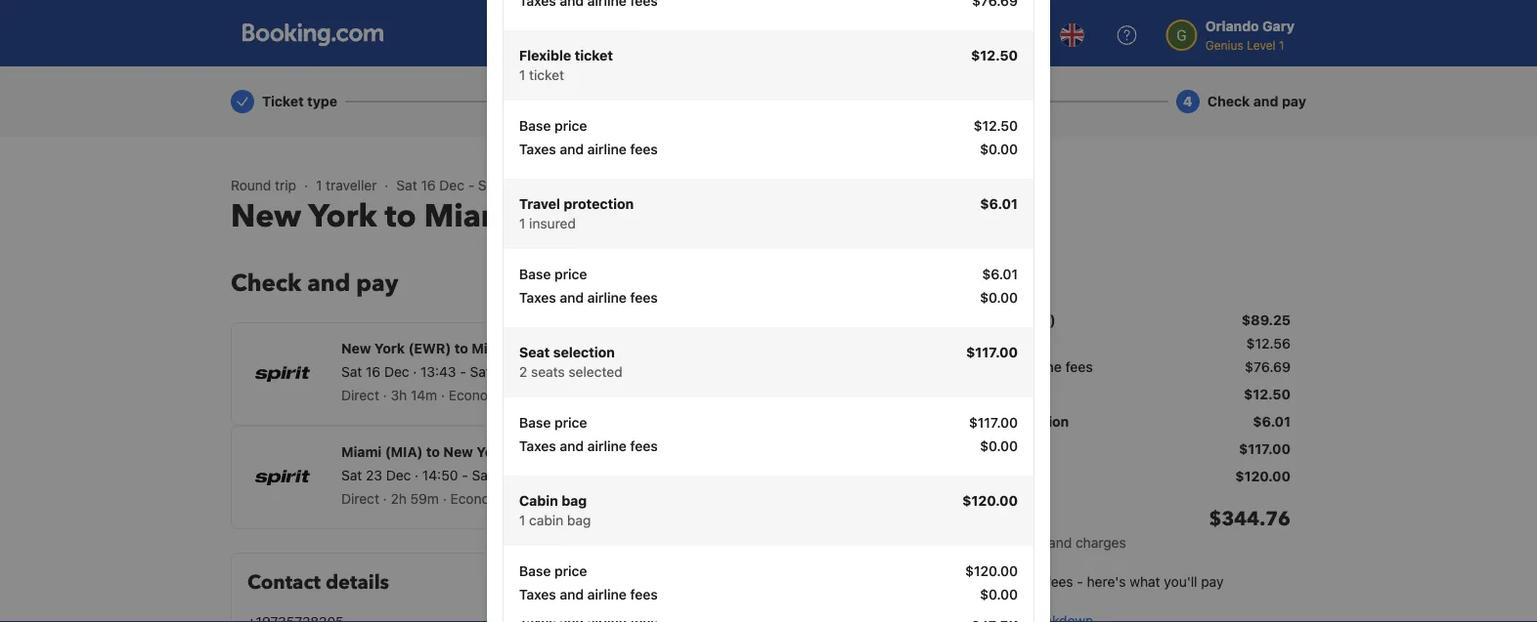 Task type: locate. For each thing, give the bounding box(es) containing it.
ticket
[[575, 47, 613, 64], [529, 67, 564, 83], [1010, 387, 1048, 403]]

and inside the total includes taxes and charges
[[1048, 535, 1072, 551]]

1 horizontal spatial seat
[[954, 441, 985, 458]]

1 vertical spatial economy
[[450, 491, 508, 507]]

1 vertical spatial $120.00
[[962, 493, 1018, 509]]

$117.00
[[966, 345, 1018, 361], [969, 415, 1018, 431], [1239, 441, 1291, 458]]

1 vertical spatial travel protection
[[954, 414, 1069, 430]]

$0.00 for $117.00
[[980, 439, 1018, 455]]

price
[[554, 118, 587, 134], [554, 266, 587, 283], [554, 415, 587, 431], [554, 564, 587, 580]]

travel
[[519, 196, 560, 212], [954, 414, 995, 430]]

1 horizontal spatial cell
[[972, 0, 1018, 11]]

$0.00 down travel protection cell
[[980, 439, 1018, 455]]

selection for '2 seats selected' cell
[[553, 345, 615, 361]]

1 horizontal spatial check and pay
[[1207, 93, 1306, 110]]

0 vertical spatial $120.00 cell
[[1235, 467, 1291, 487]]

$0.00 up the view price breakdown element
[[980, 587, 1018, 603]]

$120.00 cell up $344.76
[[1235, 467, 1291, 487]]

taxes and airline fees for 1 cabin bag
[[519, 587, 658, 603]]

$117.00 cell up seat selection cell
[[969, 414, 1018, 433]]

base
[[519, 118, 551, 134], [519, 266, 551, 283], [519, 415, 551, 431], [519, 564, 551, 580]]

2 vertical spatial to
[[426, 444, 440, 461]]

cabin bag down seat selection cell
[[954, 469, 1022, 485]]

$12.50 for the middle $12.50 cell
[[974, 118, 1018, 134]]

selection
[[553, 345, 615, 361], [988, 441, 1050, 458]]

ticket for the '1 ticket' cell
[[575, 47, 613, 64]]

1 horizontal spatial details
[[863, 470, 906, 486]]

2
[[519, 364, 527, 380]]

1 horizontal spatial seat selection
[[954, 441, 1050, 458]]

2 horizontal spatial new
[[443, 444, 473, 461]]

$0.00 for $6.01
[[980, 290, 1018, 306]]

york inside "new york (ewr) to miami (mia) sat 16 dec · 13:43 - sat 16 dec · 16:57 direct · 3h 14m · economy"
[[374, 341, 405, 357]]

what
[[1130, 574, 1160, 591]]

$12.50 cell
[[971, 46, 1018, 66], [974, 116, 1018, 136], [1244, 385, 1291, 405]]

59m
[[410, 491, 439, 507]]

1 horizontal spatial flexible ticket
[[954, 387, 1048, 403]]

base price cell down who's
[[519, 116, 587, 136]]

1 horizontal spatial flexible
[[954, 387, 1006, 403]]

16 left 2
[[494, 364, 509, 380]]

base price down the insured
[[519, 266, 587, 283]]

taxes and airline fees up '2 seats selected' cell
[[519, 290, 658, 306]]

cabin down seat selection cell
[[954, 469, 993, 485]]

seat
[[519, 345, 550, 361], [954, 441, 985, 458]]

23 inside round trip · 1 traveller · sat 16 dec - sat 23 dec new york to miami
[[503, 177, 519, 194]]

$120.00 cell for 1 cabin bag cell
[[962, 492, 1018, 511]]

- inside "new york (ewr) to miami (mia) sat 16 dec · 13:43 - sat 16 dec · 16:57 direct · 3h 14m · economy"
[[460, 364, 466, 380]]

$6.01 for 1 insured cell
[[980, 196, 1018, 212]]

booking.com logo image
[[243, 23, 383, 46], [243, 23, 383, 46]]

cabin up cabin
[[519, 493, 558, 509]]

$0.00 down extras
[[980, 141, 1018, 157]]

1 horizontal spatial (mia)
[[515, 341, 553, 357]]

0 vertical spatial travel
[[519, 196, 560, 212]]

$89.25 cell
[[1242, 311, 1291, 331]]

selection inside cell
[[988, 441, 1050, 458]]

4 price from the top
[[554, 564, 587, 580]]

2 base price cell from the top
[[519, 265, 587, 285]]

1 spirit airlines image from the top
[[255, 347, 310, 402]]

1 vertical spatial $120.00 cell
[[962, 492, 1018, 511]]

0 horizontal spatial flexible ticket
[[519, 47, 613, 64]]

0 vertical spatial details
[[863, 470, 906, 486]]

1 down the '1 ticket' cell
[[519, 67, 525, 83]]

price for insured
[[554, 266, 587, 283]]

taxes and airline fees cell down who's flying?
[[519, 140, 658, 159]]

base price cell for cabin
[[519, 562, 587, 582]]

23
[[503, 177, 519, 194], [366, 468, 382, 484], [496, 468, 513, 484]]

cabin bag
[[954, 469, 1022, 485], [519, 493, 587, 509]]

york inside miami (mia) to new york (lga) sat 23 dec · 14:50 - sat 23 dec · 17:49 direct · 2h 59m · economy
[[477, 444, 507, 461]]

york down the "traveller"
[[308, 196, 377, 238]]

base price cell
[[519, 116, 587, 136], [519, 265, 587, 285], [519, 414, 587, 433], [519, 562, 587, 582]]

base for ticket
[[519, 118, 551, 134]]

ticket inside table
[[1010, 387, 1048, 403]]

no hidden fees - here's what you'll pay
[[978, 574, 1224, 591]]

1
[[519, 67, 525, 83], [316, 177, 322, 194], [519, 216, 525, 232], [519, 513, 525, 529]]

base price cell for insured
[[519, 265, 587, 285]]

ticket (1 adult) cell
[[954, 311, 1056, 331]]

to
[[385, 196, 416, 238], [454, 341, 468, 357], [426, 444, 440, 461]]

base price cell for ticket
[[519, 116, 587, 136]]

taxes and airline fees for 1 ticket
[[519, 141, 658, 157]]

0 horizontal spatial new
[[231, 196, 301, 238]]

1 vertical spatial $6.01 cell
[[982, 265, 1018, 285]]

2 horizontal spatial ticket
[[1010, 387, 1048, 403]]

includes
[[954, 535, 1007, 551]]

taxes and airline fees
[[519, 141, 658, 157], [519, 290, 658, 306], [954, 359, 1093, 375], [519, 439, 658, 455], [519, 587, 658, 603]]

direct inside miami (mia) to new york (lga) sat 23 dec · 14:50 - sat 23 dec · 17:49 direct · 2h 59m · economy
[[341, 491, 379, 507]]

$117.00 cell up $344.76
[[1239, 440, 1291, 460]]

$120.00 cell for cabin bag cell
[[1235, 467, 1291, 487]]

$117.00 cell
[[966, 343, 1018, 363], [969, 414, 1018, 433], [1239, 440, 1291, 460]]

2 $0.00 cell from the top
[[980, 288, 1018, 308]]

economy
[[449, 388, 507, 404], [450, 491, 508, 507]]

airline for 1 cabin bag
[[587, 587, 627, 603]]

price down the insured
[[554, 266, 587, 283]]

airline down adult)
[[1023, 359, 1062, 375]]

taxes up '2 seats selected' cell
[[519, 290, 556, 306]]

$12.50 up extras
[[971, 47, 1018, 64]]

economy down '13:43'
[[449, 388, 507, 404]]

view price breakdown element
[[954, 612, 1093, 623]]

base down 1 insured
[[519, 266, 551, 283]]

taxes and airline fees down the fare
[[954, 359, 1093, 375]]

·
[[304, 177, 308, 194], [385, 177, 389, 194], [413, 364, 417, 380], [542, 364, 546, 380], [383, 388, 387, 404], [441, 388, 445, 404], [415, 468, 419, 484], [545, 468, 549, 484], [383, 491, 387, 507], [443, 491, 447, 507]]

airline for $89.25
[[1023, 359, 1062, 375]]

protection for travel protection cell
[[999, 414, 1069, 430]]

selection up selected
[[553, 345, 615, 361]]

$120.00 cell for cabin's base price 'cell'
[[965, 562, 1018, 582]]

airline down who's flying?
[[587, 141, 627, 157]]

2 cell from the left
[[972, 0, 1018, 11]]

0 vertical spatial check and pay
[[1207, 93, 1306, 110]]

and down who's
[[560, 141, 584, 157]]

2 vertical spatial york
[[477, 444, 507, 461]]

protection
[[564, 196, 634, 212], [999, 414, 1069, 430]]

1 vertical spatial protection
[[999, 414, 1069, 430]]

2 vertical spatial $120.00 cell
[[965, 562, 1018, 582]]

1 vertical spatial york
[[374, 341, 405, 357]]

2 vertical spatial miami
[[341, 444, 382, 461]]

0 vertical spatial $6.01 cell
[[980, 195, 1018, 214]]

1 horizontal spatial 16
[[421, 177, 436, 194]]

0 vertical spatial pay
[[1282, 93, 1306, 110]]

baggage and extras
[[859, 93, 993, 110]]

ticket down the '1 ticket' cell
[[529, 67, 564, 83]]

fare
[[994, 336, 1020, 352]]

airline for 1 insured
[[587, 290, 627, 306]]

2 vertical spatial $120.00
[[965, 564, 1018, 580]]

1 cabin bag cell
[[519, 492, 587, 511]]

taxes and airline fees cell
[[519, 140, 658, 159], [519, 288, 658, 308], [954, 358, 1093, 377], [519, 437, 658, 457], [519, 586, 658, 605]]

1 insured
[[519, 216, 576, 232]]

3 base price from the top
[[519, 415, 587, 431]]

0 vertical spatial cabin
[[954, 469, 993, 485]]

4 $0.00 from the top
[[980, 587, 1018, 603]]

$6.01 cell
[[980, 195, 1018, 214], [982, 265, 1018, 285], [1253, 413, 1291, 432]]

4
[[1183, 93, 1193, 110]]

airline up '2 seats selected' cell
[[587, 290, 627, 306]]

travel protection for 1 insured cell
[[519, 196, 634, 212]]

3 base from the top
[[519, 415, 551, 431]]

0 vertical spatial new
[[231, 196, 301, 238]]

travel inside 1 insured cell
[[519, 196, 560, 212]]

travel inside cell
[[954, 414, 995, 430]]

ticket type
[[262, 93, 337, 110]]

4 $0.00 cell from the top
[[980, 586, 1018, 605]]

2 vertical spatial $12.50
[[1244, 387, 1291, 403]]

taxes for 1 insured
[[519, 290, 556, 306]]

1 horizontal spatial travel protection
[[954, 414, 1069, 430]]

· left '13:43'
[[413, 364, 417, 380]]

base price
[[519, 118, 587, 134], [519, 266, 587, 283], [519, 415, 587, 431], [519, 564, 587, 580]]

seat selection
[[519, 345, 615, 361], [954, 441, 1050, 458]]

$0.00 for $12.50
[[980, 141, 1018, 157]]

$76.69 cell
[[1245, 358, 1291, 377]]

1 horizontal spatial travel
[[954, 414, 995, 430]]

row
[[519, 0, 1018, 15], [504, 30, 1034, 101], [519, 116, 1018, 140], [519, 140, 1018, 163], [504, 179, 1034, 249], [519, 265, 1018, 288], [519, 288, 1018, 312], [954, 307, 1291, 334], [504, 328, 1034, 398], [954, 334, 1291, 358], [954, 358, 1291, 381], [954, 381, 1291, 409], [954, 409, 1291, 436], [519, 414, 1018, 437], [954, 436, 1291, 463], [519, 437, 1018, 461], [954, 463, 1291, 491], [504, 476, 1034, 547], [954, 491, 1291, 561], [519, 562, 1018, 586], [519, 586, 1018, 609]]

$12.50 inside table
[[1244, 387, 1291, 403]]

16
[[421, 177, 436, 194], [366, 364, 381, 380], [494, 364, 509, 380]]

(mia)
[[515, 341, 553, 357], [385, 444, 423, 461]]

type
[[307, 93, 337, 110]]

details right flight
[[863, 470, 906, 486]]

bag
[[997, 469, 1022, 485], [562, 493, 587, 509], [567, 513, 591, 529]]

$120.00 cell down includes
[[965, 562, 1018, 582]]

$89.25
[[1242, 312, 1291, 329]]

1 vertical spatial flexible
[[954, 387, 1006, 403]]

1 inside round trip · 1 traveller · sat 16 dec - sat 23 dec new york to miami
[[316, 177, 322, 194]]

0 horizontal spatial (mia)
[[385, 444, 423, 461]]

selected
[[569, 364, 623, 380]]

seat selection down travel protection cell
[[954, 441, 1050, 458]]

1 vertical spatial $12.50
[[974, 118, 1018, 134]]

$344.76 cell
[[1209, 507, 1291, 553]]

3 base price cell from the top
[[519, 414, 587, 433]]

flexible inside cell
[[954, 387, 1006, 403]]

1 vertical spatial cabin
[[519, 493, 558, 509]]

$120.00 down cabin bag cell
[[962, 493, 1018, 509]]

miami
[[424, 196, 519, 238], [472, 341, 512, 357], [341, 444, 382, 461]]

$6.01 inside table
[[1253, 414, 1291, 430]]

travel protection
[[519, 196, 634, 212], [954, 414, 1069, 430]]

to inside miami (mia) to new york (lga) sat 23 dec · 14:50 - sat 23 dec · 17:49 direct · 2h 59m · economy
[[426, 444, 440, 461]]

2 vertical spatial $6.01 cell
[[1253, 413, 1291, 432]]

0 vertical spatial flexible
[[519, 47, 571, 64]]

1 vertical spatial flexible ticket
[[954, 387, 1048, 403]]

$120.00 down includes
[[965, 564, 1018, 580]]

1 base price cell from the top
[[519, 116, 587, 136]]

0 horizontal spatial check and pay
[[231, 267, 398, 300]]

$12.50 down $76.69 cell
[[1244, 387, 1291, 403]]

2 seats selected
[[519, 364, 623, 380]]

$0.00 cell
[[980, 140, 1018, 159], [980, 288, 1018, 308], [980, 437, 1018, 457], [980, 586, 1018, 605]]

price down the 1 cabin bag
[[554, 564, 587, 580]]

taxes inside table
[[954, 359, 991, 375]]

0 vertical spatial cabin bag
[[954, 469, 1022, 485]]

1 $0.00 cell from the top
[[980, 140, 1018, 159]]

0 horizontal spatial cabin
[[519, 493, 558, 509]]

economy inside "new york (ewr) to miami (mia) sat 16 dec · 13:43 - sat 16 dec · 16:57 direct · 3h 14m · economy"
[[449, 388, 507, 404]]

ticket up flight
[[954, 312, 996, 329]]

1 vertical spatial $6.01
[[982, 266, 1018, 283]]

row containing total
[[954, 491, 1291, 561]]

$120.00 cell down cabin bag cell
[[962, 492, 1018, 511]]

protection up the insured
[[564, 196, 634, 212]]

4 base price cell from the top
[[519, 562, 587, 582]]

bag down seat selection cell
[[997, 469, 1022, 485]]

(mia) up 14:50
[[385, 444, 423, 461]]

1 vertical spatial details
[[326, 570, 389, 597]]

taxes and airline fees cell for 1 cabin bag
[[519, 586, 658, 605]]

(mia) inside "new york (ewr) to miami (mia) sat 16 dec · 13:43 - sat 16 dec · 16:57 direct · 3h 14m · economy"
[[515, 341, 553, 357]]

travel protection inside table
[[954, 414, 1069, 430]]

2 vertical spatial $117.00 cell
[[1239, 440, 1291, 460]]

base down 1 ticket
[[519, 118, 551, 134]]

1 $0.00 from the top
[[980, 141, 1018, 157]]

flexible up travel protection cell
[[954, 387, 1006, 403]]

0 vertical spatial $117.00 cell
[[966, 343, 1018, 363]]

travel down flexible ticket cell
[[954, 414, 995, 430]]

- inside miami (mia) to new york (lga) sat 23 dec · 14:50 - sat 23 dec · 17:49 direct · 2h 59m · economy
[[462, 468, 468, 484]]

flexible up 1 ticket
[[519, 47, 571, 64]]

travel up 1 insured
[[519, 196, 560, 212]]

(mia) up 2
[[515, 341, 553, 357]]

seat for '2 seats selected' cell
[[519, 345, 550, 361]]

4 base price from the top
[[519, 564, 587, 580]]

cabin for cabin bag cell
[[954, 469, 993, 485]]

airline up 17:49
[[587, 439, 627, 455]]

flight
[[826, 470, 860, 486]]

· right 2
[[542, 364, 546, 380]]

0 vertical spatial bag
[[997, 469, 1022, 485]]

round trip · 1 traveller · sat 16 dec - sat 23 dec new york to miami
[[231, 177, 548, 238]]

and down the 1 cabin bag
[[560, 587, 584, 603]]

0 vertical spatial flexible ticket
[[519, 47, 613, 64]]

0 vertical spatial ticket
[[262, 93, 304, 110]]

0 horizontal spatial seat
[[519, 345, 550, 361]]

2 vertical spatial $117.00
[[1239, 441, 1291, 458]]

taxes and airline fees cell for 2 seats selected
[[519, 437, 658, 457]]

1 vertical spatial selection
[[988, 441, 1050, 458]]

2 vertical spatial $12.50 cell
[[1244, 385, 1291, 405]]

taxes
[[519, 141, 556, 157], [519, 290, 556, 306], [954, 359, 991, 375], [519, 439, 556, 455], [519, 587, 556, 603]]

3 price from the top
[[554, 415, 587, 431]]

travel for travel protection cell
[[954, 414, 995, 430]]

$0.00 up ticket (1 adult)
[[980, 290, 1018, 306]]

economy down 14:50
[[450, 491, 508, 507]]

1 horizontal spatial protection
[[999, 414, 1069, 430]]

base price for cabin
[[519, 564, 587, 580]]

$76.69
[[1245, 359, 1291, 375]]

check
[[1207, 93, 1250, 110], [231, 267, 301, 300]]

$117.00 inside table
[[1239, 441, 1291, 458]]

$0.00 cell down extras
[[980, 140, 1018, 159]]

baggage
[[859, 93, 918, 110]]

$117.00 cell inside table
[[1239, 440, 1291, 460]]

1 vertical spatial travel
[[954, 414, 995, 430]]

taxes and airline fees down the 1 cabin bag
[[519, 587, 658, 603]]

pay
[[1282, 93, 1306, 110], [356, 267, 398, 300], [1201, 574, 1224, 591]]

2 base from the top
[[519, 266, 551, 283]]

1 vertical spatial direct
[[341, 491, 379, 507]]

1 vertical spatial to
[[454, 341, 468, 357]]

total includes taxes and charges
[[954, 507, 1126, 551]]

base price cell down the 1 cabin bag
[[519, 562, 587, 582]]

fees for ticket
[[630, 141, 658, 157]]

no
[[978, 574, 996, 591]]

1 vertical spatial ticket
[[954, 312, 996, 329]]

1 left the insured
[[519, 216, 525, 232]]

1 price from the top
[[554, 118, 587, 134]]

bag for 1 cabin bag cell
[[562, 493, 587, 509]]

16 left '13:43'
[[366, 364, 381, 380]]

cabin bag inside table
[[954, 469, 1022, 485]]

and right '4'
[[1253, 93, 1279, 110]]

view flight details
[[791, 470, 906, 486]]

new
[[231, 196, 301, 238], [341, 341, 371, 357], [443, 444, 473, 461]]

1 vertical spatial ticket
[[529, 67, 564, 83]]

taxes and airline fees cell for $89.25
[[954, 358, 1093, 377]]

$120.00 inside table
[[1235, 469, 1291, 485]]

spirit airlines image
[[255, 347, 310, 402], [255, 451, 310, 506]]

1 left cabin
[[519, 513, 525, 529]]

taxes for 1 cabin bag
[[519, 587, 556, 603]]

and left extras
[[922, 93, 947, 110]]

protection inside cell
[[999, 414, 1069, 430]]

flexible
[[519, 47, 571, 64], [954, 387, 1006, 403]]

base price down the 1 cabin bag
[[519, 564, 587, 580]]

$120.00 for '$120.00' cell corresponding to 1 cabin bag cell
[[962, 493, 1018, 509]]

bag inside 1 cabin bag cell
[[562, 493, 587, 509]]

base price down who's
[[519, 118, 587, 134]]

1 vertical spatial spirit airlines image
[[255, 451, 310, 506]]

taxes and airline fees inside table
[[954, 359, 1093, 375]]

2 vertical spatial ticket
[[1010, 387, 1048, 403]]

-
[[468, 177, 474, 194], [460, 364, 466, 380], [462, 468, 468, 484], [1077, 574, 1083, 591]]

to inside round trip · 1 traveller · sat 16 dec - sat 23 dec new york to miami
[[385, 196, 416, 238]]

1 vertical spatial cabin bag
[[519, 493, 587, 509]]

flexible ticket
[[519, 47, 613, 64], [954, 387, 1048, 403]]

$120.00 cell
[[1235, 467, 1291, 487], [962, 492, 1018, 511], [965, 562, 1018, 582]]

direct
[[341, 388, 379, 404], [341, 491, 379, 507]]

taxes and airline fees cell down the fare
[[954, 358, 1093, 377]]

airline inside table
[[1023, 359, 1062, 375]]

taxes and airline fees for 2 seats selected
[[519, 439, 658, 455]]

1 vertical spatial $12.50 cell
[[974, 116, 1018, 136]]

- inside round trip · 1 traveller · sat 16 dec - sat 23 dec new york to miami
[[468, 177, 474, 194]]

17:49
[[553, 468, 588, 484]]

flexible ticket inside table
[[954, 387, 1048, 403]]

$12.50 cell down $76.69 cell
[[1244, 385, 1291, 405]]

0 vertical spatial $6.01
[[980, 196, 1018, 212]]

airline
[[587, 141, 627, 157], [587, 290, 627, 306], [1023, 359, 1062, 375], [587, 439, 627, 455], [587, 587, 627, 603]]

view
[[791, 470, 823, 486]]

dec
[[439, 177, 464, 194], [523, 177, 548, 194], [384, 364, 409, 380], [513, 364, 538, 380], [386, 468, 411, 484], [517, 468, 542, 484]]

flexible inside the '1 ticket' cell
[[519, 47, 571, 64]]

1 vertical spatial bag
[[562, 493, 587, 509]]

flight fare
[[954, 336, 1020, 352]]

0 vertical spatial economy
[[449, 388, 507, 404]]

2 $0.00 from the top
[[980, 290, 1018, 306]]

view flight details button
[[783, 461, 914, 496]]

ticket
[[262, 93, 304, 110], [954, 312, 996, 329]]

0 vertical spatial protection
[[564, 196, 634, 212]]

2 base price from the top
[[519, 266, 587, 283]]

taxes and airline fees for 1 insured
[[519, 290, 658, 306]]

details right contact
[[326, 570, 389, 597]]

3 $0.00 cell from the top
[[980, 437, 1018, 457]]

base price for ticket
[[519, 118, 587, 134]]

details inside view flight details button
[[863, 470, 906, 486]]

1 horizontal spatial ticket
[[954, 312, 996, 329]]

1 base from the top
[[519, 118, 551, 134]]

fees
[[630, 141, 658, 157], [630, 290, 658, 306], [1065, 359, 1093, 375], [630, 439, 658, 455], [1046, 574, 1073, 591], [630, 587, 658, 603]]

table
[[954, 307, 1291, 561]]

0 vertical spatial $12.50 cell
[[971, 46, 1018, 66]]

contact details
[[247, 570, 389, 597]]

16 for york
[[421, 177, 436, 194]]

taxes up 17:49
[[519, 439, 556, 455]]

1 ticket cell
[[519, 46, 613, 66]]

16 inside round trip · 1 traveller · sat 16 dec - sat 23 dec new york to miami
[[421, 177, 436, 194]]

cell
[[519, 0, 658, 11], [972, 0, 1018, 11]]

· right 14m
[[441, 388, 445, 404]]

$12.50 down extras
[[974, 118, 1018, 134]]

1 for cabin bag
[[519, 513, 525, 529]]

ticket up who's flying?
[[575, 47, 613, 64]]

0 vertical spatial (mia)
[[515, 341, 553, 357]]

1 vertical spatial check and pay
[[231, 267, 398, 300]]

3 $0.00 from the top
[[980, 439, 1018, 455]]

airline for 1 ticket
[[587, 141, 627, 157]]

seat inside cell
[[954, 441, 985, 458]]

bag inside cabin bag cell
[[997, 469, 1022, 485]]

direct left 2h
[[341, 491, 379, 507]]

1 left the "traveller"
[[316, 177, 322, 194]]

bag down 17:49
[[562, 493, 587, 509]]

0 vertical spatial $117.00
[[966, 345, 1018, 361]]

insured
[[529, 216, 576, 232]]

direct for 16
[[341, 388, 379, 404]]

base for cabin
[[519, 564, 551, 580]]

taxes and airline fees cell up '2 seats selected' cell
[[519, 288, 658, 308]]

to inside "new york (ewr) to miami (mia) sat 16 dec · 13:43 - sat 16 dec · 16:57 direct · 3h 14m · economy"
[[454, 341, 468, 357]]

1 vertical spatial check
[[231, 267, 301, 300]]

$6.01 for travel protection cell
[[1253, 414, 1291, 430]]

details
[[863, 470, 906, 486], [326, 570, 389, 597]]

$12.50 cell up extras
[[971, 46, 1018, 66]]

13:43
[[421, 364, 456, 380]]

york
[[308, 196, 377, 238], [374, 341, 405, 357], [477, 444, 507, 461]]

0 horizontal spatial check
[[231, 267, 301, 300]]

check and pay
[[1207, 93, 1306, 110], [231, 267, 398, 300]]

fees for bag
[[630, 587, 658, 603]]

cabin bag for cabin bag cell
[[954, 469, 1022, 485]]

cabin for 1 cabin bag cell
[[519, 493, 558, 509]]

0 vertical spatial travel protection
[[519, 196, 634, 212]]

and up 17:49
[[560, 439, 584, 455]]

extras
[[950, 93, 993, 110]]

selection inside '2 seats selected' cell
[[553, 345, 615, 361]]

$0.00 cell up the view price breakdown element
[[980, 586, 1018, 605]]

0 horizontal spatial travel protection
[[519, 196, 634, 212]]

$117.00 up $344.76
[[1239, 441, 1291, 458]]

price for seats
[[554, 415, 587, 431]]

miami inside miami (mia) to new york (lga) sat 23 dec · 14:50 - sat 23 dec · 17:49 direct · 2h 59m · economy
[[341, 444, 382, 461]]

0 vertical spatial seat
[[519, 345, 550, 361]]

new down round
[[231, 196, 301, 238]]

2 vertical spatial new
[[443, 444, 473, 461]]

and
[[922, 93, 947, 110], [1253, 93, 1279, 110], [560, 141, 584, 157], [307, 267, 350, 300], [560, 290, 584, 306], [995, 359, 1019, 375], [560, 439, 584, 455], [1048, 535, 1072, 551], [560, 587, 584, 603]]

1 horizontal spatial cabin bag
[[954, 469, 1022, 485]]

1 vertical spatial new
[[341, 341, 371, 357]]

0 horizontal spatial details
[[326, 570, 389, 597]]

$120.00
[[1235, 469, 1291, 485], [962, 493, 1018, 509], [965, 564, 1018, 580]]

selection for seat selection cell
[[988, 441, 1050, 458]]

1 vertical spatial $117.00
[[969, 415, 1018, 431]]

sat
[[396, 177, 417, 194], [478, 177, 499, 194], [341, 364, 362, 380], [470, 364, 491, 380], [341, 468, 362, 484], [472, 468, 493, 484]]

and right taxes
[[1048, 535, 1072, 551]]

4 base from the top
[[519, 564, 551, 580]]

1 base price from the top
[[519, 118, 587, 134]]

seat inside cell
[[519, 345, 550, 361]]

$117.00 cell down ticket (1 adult) 'cell'
[[966, 343, 1018, 363]]

economy inside miami (mia) to new york (lga) sat 23 dec · 14:50 - sat 23 dec · 17:49 direct · 2h 59m · economy
[[450, 491, 508, 507]]

2 spirit airlines image from the top
[[255, 451, 310, 506]]

seat selection inside table
[[954, 441, 1050, 458]]

taxes down cabin
[[519, 587, 556, 603]]

trip
[[275, 177, 296, 194]]

ticket for flexible ticket cell
[[1010, 387, 1048, 403]]

1 direct from the top
[[341, 388, 379, 404]]

0 horizontal spatial to
[[385, 196, 416, 238]]

1 vertical spatial miami
[[472, 341, 512, 357]]

0 horizontal spatial flexible
[[519, 47, 571, 64]]

base price cell down the insured
[[519, 265, 587, 285]]

direct inside "new york (ewr) to miami (mia) sat 16 dec · 13:43 - sat 16 dec · 16:57 direct · 3h 14m · economy"
[[341, 388, 379, 404]]

16 right the "traveller"
[[421, 177, 436, 194]]

york left (lga) at the left bottom of the page
[[477, 444, 507, 461]]

cabin
[[529, 513, 563, 529]]

1 horizontal spatial cabin
[[954, 469, 993, 485]]

protection inside 1 insured cell
[[564, 196, 634, 212]]

protection for 1 insured cell
[[564, 196, 634, 212]]

flexible for flexible ticket cell
[[954, 387, 1006, 403]]

2 horizontal spatial to
[[454, 341, 468, 357]]

price down 2 seats selected
[[554, 415, 587, 431]]

$12.50
[[971, 47, 1018, 64], [974, 118, 1018, 134], [1244, 387, 1291, 403]]

0 vertical spatial selection
[[553, 345, 615, 361]]

new up 14:50
[[443, 444, 473, 461]]

0 horizontal spatial travel
[[519, 196, 560, 212]]

travel protection for travel protection cell
[[954, 414, 1069, 430]]

bag for cabin bag cell
[[997, 469, 1022, 485]]

cabin
[[954, 469, 993, 485], [519, 493, 558, 509]]

2 seats selected cell
[[519, 343, 615, 363]]

0 vertical spatial miami
[[424, 196, 519, 238]]

0 vertical spatial spirit airlines image
[[255, 347, 310, 402]]

2 price from the top
[[554, 266, 587, 283]]

new left "(ewr)"
[[341, 341, 371, 357]]

fees for protection
[[630, 290, 658, 306]]

1 for travel protection
[[519, 216, 525, 232]]

flexible ticket for the '1 ticket' cell
[[519, 47, 613, 64]]

price down who's
[[554, 118, 587, 134]]

$117.00 up seat selection cell
[[969, 415, 1018, 431]]

base for insured
[[519, 266, 551, 283]]

0 vertical spatial to
[[385, 196, 416, 238]]

0 vertical spatial ticket
[[575, 47, 613, 64]]

0 horizontal spatial ticket
[[262, 93, 304, 110]]

2 direct from the top
[[341, 491, 379, 507]]

who's
[[552, 93, 595, 110]]

and down the fare
[[995, 359, 1019, 375]]

york left "(ewr)"
[[374, 341, 405, 357]]

travel protection up the insured
[[519, 196, 634, 212]]

flexible ticket up travel protection cell
[[954, 387, 1048, 403]]

base price for seats
[[519, 415, 587, 431]]

ticket inside ticket (1 adult) 'cell'
[[954, 312, 996, 329]]

$0.00
[[980, 141, 1018, 157], [980, 290, 1018, 306], [980, 439, 1018, 455], [980, 587, 1018, 603]]

$0.00 cell down travel protection cell
[[980, 437, 1018, 457]]

taxes down flight
[[954, 359, 991, 375]]



Task type: describe. For each thing, give the bounding box(es) containing it.
charges
[[1076, 535, 1126, 551]]

$117.00 cell for '2 seats selected' cell
[[966, 343, 1018, 363]]

economy for 16
[[449, 388, 507, 404]]

and down round trip · 1 traveller · sat 16 dec - sat 23 dec new york to miami
[[307, 267, 350, 300]]

1 cabin bag
[[519, 513, 591, 529]]

$12.56 cell
[[1246, 334, 1291, 354]]

new inside round trip · 1 traveller · sat 16 dec - sat 23 dec new york to miami
[[231, 196, 301, 238]]

total
[[954, 507, 1000, 533]]

economy for 23
[[450, 491, 508, 507]]

flight
[[954, 336, 991, 352]]

$120.00 for '$120.00' cell for cabin's base price 'cell'
[[965, 564, 1018, 580]]

$117.00 for the $117.00 "cell" inside table
[[1239, 441, 1291, 458]]

$6.01 cell for travel protection cell
[[1253, 413, 1291, 432]]

taxes for 1 ticket
[[519, 141, 556, 157]]

seat selection for '2 seats selected' cell
[[519, 345, 615, 361]]

$0.00 cell for $117.00
[[980, 437, 1018, 457]]

16 for dec
[[366, 364, 381, 380]]

york inside round trip · 1 traveller · sat 16 dec - sat 23 dec new york to miami
[[308, 196, 377, 238]]

seats
[[531, 364, 565, 380]]

cabin bag for 1 cabin bag cell
[[519, 493, 587, 509]]

$0.00 cell for $120.00
[[980, 586, 1018, 605]]

· right 59m
[[443, 491, 447, 507]]

hidden
[[999, 574, 1043, 591]]

1 ticket
[[519, 67, 564, 83]]

$117.00 for the $117.00 "cell" corresponding to base price 'cell' related to seats
[[969, 415, 1018, 431]]

taxes for $89.25
[[954, 359, 991, 375]]

fees for selection
[[630, 439, 658, 455]]

adult)
[[1015, 312, 1056, 329]]

new york (ewr) to miami (mia) sat 16 dec · 13:43 - sat 16 dec · 16:57 direct · 3h 14m · economy
[[341, 341, 584, 404]]

$12.50 for $12.50 cell associated with flexible ticket cell
[[1244, 387, 1291, 403]]

$117.00 cell for base price 'cell' related to seats
[[969, 414, 1018, 433]]

round
[[231, 177, 271, 194]]

price for ticket
[[554, 118, 587, 134]]

taxes for 2 seats selected
[[519, 439, 556, 455]]

seat selection cell
[[954, 440, 1050, 460]]

base price cell for seats
[[519, 414, 587, 433]]

direct for 23
[[341, 491, 379, 507]]

travel for 1 insured cell
[[519, 196, 560, 212]]

ticket for ticket type
[[262, 93, 304, 110]]

1 vertical spatial pay
[[356, 267, 398, 300]]

flexible ticket cell
[[954, 385, 1048, 405]]

$6.01 cell for base price 'cell' corresponding to insured
[[982, 265, 1018, 285]]

· left 17:49
[[545, 468, 549, 484]]

$117.00 cell for seat selection cell
[[1239, 440, 1291, 460]]

(ewr)
[[408, 341, 451, 357]]

(mia) inside miami (mia) to new york (lga) sat 23 dec · 14:50 - sat 23 dec · 17:49 direct · 2h 59m · economy
[[385, 444, 423, 461]]

traveller
[[326, 177, 377, 194]]

(lga)
[[510, 444, 549, 461]]

taxes and airline fees cell for 1 insured
[[519, 288, 658, 308]]

2 vertical spatial bag
[[567, 513, 591, 529]]

taxes and airline fees cell for 1 ticket
[[519, 140, 658, 159]]

new inside "new york (ewr) to miami (mia) sat 16 dec · 13:43 - sat 16 dec · 16:57 direct · 3h 14m · economy"
[[341, 341, 371, 357]]

table containing total
[[954, 307, 1291, 561]]

· right trip
[[304, 177, 308, 194]]

total cell
[[954, 507, 1126, 553]]

$12.56
[[1246, 336, 1291, 352]]

· left 14:50
[[415, 468, 419, 484]]

14:50
[[422, 468, 458, 484]]

(1
[[999, 312, 1012, 329]]

3h
[[391, 388, 407, 404]]

$0.00 cell for $6.01
[[980, 288, 1018, 308]]

price for cabin
[[554, 564, 587, 580]]

· right the "traveller"
[[385, 177, 389, 194]]

$344.76
[[1209, 507, 1291, 533]]

row containing ticket (1 adult)
[[954, 307, 1291, 334]]

here's
[[1087, 574, 1126, 591]]

1 insured cell
[[519, 195, 634, 214]]

seat selection for seat selection cell
[[954, 441, 1050, 458]]

contact
[[247, 570, 321, 597]]

and up '2 seats selected' cell
[[560, 290, 584, 306]]

who's flying?
[[552, 93, 644, 110]]

base for seats
[[519, 415, 551, 431]]

$6.01 for base price 'cell' corresponding to insured
[[982, 266, 1018, 283]]

cabin bag cell
[[954, 467, 1022, 487]]

new inside miami (mia) to new york (lga) sat 23 dec · 14:50 - sat 23 dec · 17:49 direct · 2h 59m · economy
[[443, 444, 473, 461]]

base price for insured
[[519, 266, 587, 283]]

$117.00 for '2 seats selected' cell's the $117.00 "cell"
[[966, 345, 1018, 361]]

airline for 2 seats selected
[[587, 439, 627, 455]]

$0.00 cell for $12.50
[[980, 140, 1018, 159]]

$12.50 for the '1 ticket' cell's $12.50 cell
[[971, 47, 1018, 64]]

1 for flexible ticket
[[519, 67, 525, 83]]

seat for seat selection cell
[[954, 441, 985, 458]]

$12.50 cell for the '1 ticket' cell
[[971, 46, 1018, 66]]

ticket for ticket (1 adult)
[[954, 312, 996, 329]]

ticket (1 adult)
[[954, 312, 1056, 329]]

taxes
[[1011, 535, 1045, 551]]

travel protection cell
[[954, 413, 1069, 432]]

16:57
[[549, 364, 584, 380]]

$120.00 for cabin bag cell's '$120.00' cell
[[1235, 469, 1291, 485]]

· left 2h
[[383, 491, 387, 507]]

0 horizontal spatial ticket
[[529, 67, 564, 83]]

miami (mia) to new york (lga) sat 23 dec · 14:50 - sat 23 dec · 17:49 direct · 2h 59m · economy
[[341, 444, 588, 507]]

flexible ticket for flexible ticket cell
[[954, 387, 1048, 403]]

flexible for the '1 ticket' cell
[[519, 47, 571, 64]]

$12.50 cell for flexible ticket cell
[[1244, 385, 1291, 405]]

· left "3h"
[[383, 388, 387, 404]]

taxes and airline fees for $89.25
[[954, 359, 1093, 375]]

2 vertical spatial pay
[[1201, 574, 1224, 591]]

miami inside "new york (ewr) to miami (mia) sat 16 dec · 13:43 - sat 16 dec · 16:57 direct · 3h 14m · economy"
[[472, 341, 512, 357]]

14m
[[411, 388, 437, 404]]

miami inside round trip · 1 traveller · sat 16 dec - sat 23 dec new york to miami
[[424, 196, 519, 238]]

flying?
[[598, 93, 644, 110]]

2 horizontal spatial 16
[[494, 364, 509, 380]]

$6.01 cell for 1 insured cell
[[980, 195, 1018, 214]]

$0.00 for $120.00
[[980, 587, 1018, 603]]

row containing flight fare
[[954, 334, 1291, 358]]

1 cell from the left
[[519, 0, 658, 11]]

1 horizontal spatial check
[[1207, 93, 1250, 110]]

flight fare cell
[[954, 334, 1020, 354]]

2h
[[391, 491, 407, 507]]

you'll
[[1164, 574, 1197, 591]]



Task type: vqa. For each thing, say whether or not it's contained in the screenshot.
the right details
yes



